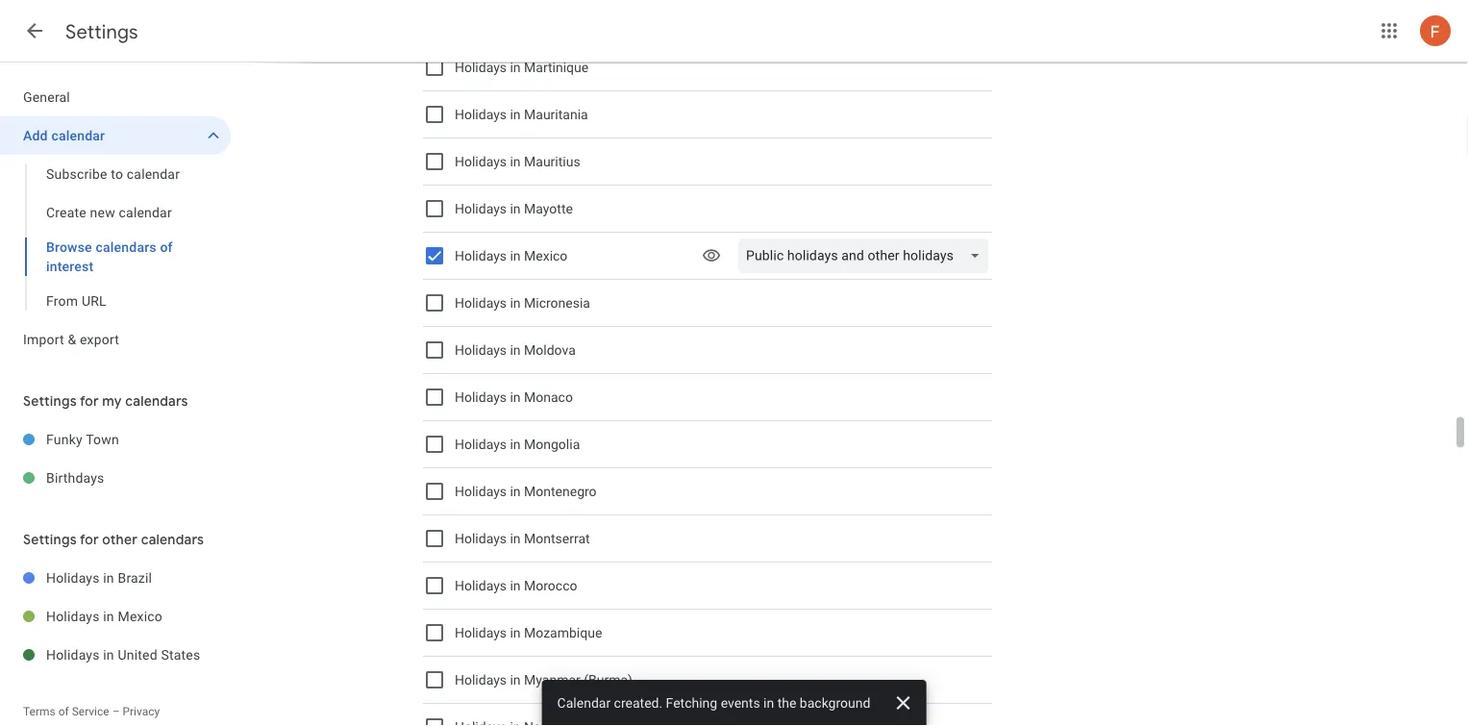 Task type: vqa. For each thing, say whether or not it's contained in the screenshot.
Service
yes



Task type: describe. For each thing, give the bounding box(es) containing it.
holidays down the holidays in moldova
[[455, 389, 507, 405]]

subscribe to calendar
[[46, 166, 180, 182]]

in down holidays in morocco
[[510, 625, 521, 641]]

holidays in monaco
[[455, 389, 573, 405]]

holidays down holidays in mayotte
[[455, 248, 507, 264]]

for for other
[[80, 531, 99, 548]]

other
[[102, 531, 138, 548]]

in left the micronesia
[[510, 295, 521, 311]]

calendars for my
[[125, 392, 188, 410]]

holidays in brazil link
[[46, 559, 231, 597]]

fetching
[[666, 695, 718, 711]]

brazil
[[118, 570, 152, 586]]

mongolia
[[524, 436, 580, 452]]

martinique
[[524, 59, 589, 75]]

holidays in mongolia
[[455, 436, 580, 452]]

go back image
[[23, 19, 46, 42]]

in inside holidays in united states link
[[103, 647, 114, 663]]

holidays down holidays in mongolia
[[455, 484, 507, 499]]

new
[[90, 204, 115, 220]]

settings for my calendars tree
[[0, 420, 231, 497]]

holidays in martinique
[[455, 59, 589, 75]]

in left the mayotte
[[510, 201, 521, 217]]

calendar inside tree item
[[51, 127, 105, 143]]

moldova
[[524, 342, 576, 358]]

group containing subscribe to calendar
[[0, 155, 231, 320]]

in left "monaco"
[[510, 389, 521, 405]]

calendar
[[558, 695, 611, 711]]

0 vertical spatial holidays in mexico
[[455, 248, 568, 264]]

holidays in mayotte
[[455, 201, 573, 217]]

settings for settings for other calendars
[[23, 531, 77, 548]]

montenegro
[[524, 484, 597, 499]]

holidays in mexico link
[[46, 597, 231, 636]]

created.
[[614, 695, 663, 711]]

holidays up the holidays in moldova
[[455, 295, 507, 311]]

settings for my calendars
[[23, 392, 188, 410]]

export
[[80, 331, 119, 347]]

holidays up holidays in mayotte
[[455, 154, 507, 170]]

morocco
[[524, 578, 578, 594]]

in left montserrat
[[510, 531, 521, 547]]

united
[[118, 647, 158, 663]]

settings for settings for my calendars
[[23, 392, 77, 410]]

calendar for subscribe to calendar
[[127, 166, 180, 182]]

funky
[[46, 431, 82, 447]]

calendars inside browse calendars of interest
[[96, 239, 157, 255]]

calendar created. fetching events in the background
[[558, 695, 871, 711]]

add calendar tree item
[[0, 116, 231, 155]]

holidays in montserrat
[[455, 531, 590, 547]]

micronesia
[[524, 295, 591, 311]]

in left montenegro
[[510, 484, 521, 499]]

browse calendars of interest
[[46, 239, 173, 274]]

in left mauritius
[[510, 154, 521, 170]]

mozambique
[[524, 625, 602, 641]]

service
[[72, 705, 109, 719]]

in left mauritania
[[510, 107, 521, 122]]

funky town tree item
[[0, 420, 231, 459]]

holidays down holidays in mozambique
[[455, 672, 507, 688]]

in left mongolia
[[510, 436, 521, 452]]

(burma)
[[584, 672, 633, 688]]

create
[[46, 204, 87, 220]]

in left morocco
[[510, 578, 521, 594]]

add
[[23, 127, 48, 143]]

add calendar
[[23, 127, 105, 143]]

for for my
[[80, 392, 99, 410]]

general
[[23, 89, 70, 105]]

holidays up holidays in morocco
[[455, 531, 507, 547]]

holidays up holidays in mauritius
[[455, 107, 507, 122]]

states
[[161, 647, 200, 663]]

mauritius
[[524, 154, 581, 170]]

holidays in mauritania
[[455, 107, 588, 122]]

privacy link
[[123, 705, 160, 719]]

holidays down holidays in monaco on the left of page
[[455, 436, 507, 452]]

privacy
[[123, 705, 160, 719]]

the
[[778, 695, 797, 711]]

in left the martinique
[[510, 59, 521, 75]]

holidays in montenegro
[[455, 484, 597, 499]]



Task type: locate. For each thing, give the bounding box(es) containing it.
holidays down holidays in mexico tree item
[[46, 647, 100, 663]]

in down holidays in mayotte
[[510, 248, 521, 264]]

events
[[721, 695, 761, 711]]

holidays in brazil
[[46, 570, 152, 586]]

1 horizontal spatial mexico
[[524, 248, 568, 264]]

of inside browse calendars of interest
[[160, 239, 173, 255]]

1 horizontal spatial holidays in mexico
[[455, 248, 568, 264]]

calendar
[[51, 127, 105, 143], [127, 166, 180, 182], [119, 204, 172, 220]]

holidays down settings for other calendars
[[46, 570, 100, 586]]

from url
[[46, 293, 107, 309]]

montserrat
[[524, 531, 590, 547]]

1 vertical spatial calendar
[[127, 166, 180, 182]]

group
[[0, 155, 231, 320]]

1 for from the top
[[80, 392, 99, 410]]

in left myanmar
[[510, 672, 521, 688]]

in inside holidays in mexico link
[[103, 608, 114, 624]]

holidays in united states tree item
[[0, 636, 231, 674]]

holidays in brazil tree item
[[0, 559, 231, 597]]

holidays down holidays in montserrat
[[455, 578, 507, 594]]

holidays down holidays in morocco
[[455, 625, 507, 641]]

holidays in mozambique
[[455, 625, 602, 641]]

holidays in united states link
[[46, 636, 231, 674]]

holidays down holidays in mauritius
[[455, 201, 507, 217]]

subscribe
[[46, 166, 107, 182]]

monaco
[[524, 389, 573, 405]]

settings
[[65, 19, 138, 44], [23, 392, 77, 410], [23, 531, 77, 548]]

calendars right my
[[125, 392, 188, 410]]

–
[[112, 705, 120, 719]]

create new calendar
[[46, 204, 172, 220]]

holidays in moldova
[[455, 342, 576, 358]]

funky town
[[46, 431, 119, 447]]

tree containing general
[[0, 78, 231, 359]]

2 vertical spatial settings
[[23, 531, 77, 548]]

terms
[[23, 705, 56, 719]]

mexico down holidays in brazil 'link'
[[118, 608, 163, 624]]

calendar up subscribe
[[51, 127, 105, 143]]

terms of service link
[[23, 705, 109, 719]]

settings up the holidays in brazil
[[23, 531, 77, 548]]

holidays in morocco
[[455, 578, 578, 594]]

1 vertical spatial settings
[[23, 392, 77, 410]]

calendars for other
[[141, 531, 204, 548]]

myanmar
[[524, 672, 581, 688]]

0 horizontal spatial holidays in mexico
[[46, 608, 163, 624]]

1 vertical spatial of
[[58, 705, 69, 719]]

import & export
[[23, 331, 119, 347]]

None field
[[739, 239, 997, 273]]

in inside holidays in brazil 'link'
[[103, 570, 114, 586]]

tree
[[0, 78, 231, 359]]

holidays inside 'tree item'
[[46, 647, 100, 663]]

in left "the"
[[764, 695, 775, 711]]

browse
[[46, 239, 92, 255]]

holidays in united states
[[46, 647, 200, 663]]

holidays in mexico down holidays in mayotte
[[455, 248, 568, 264]]

2 vertical spatial calendar
[[119, 204, 172, 220]]

calendar for create new calendar
[[119, 204, 172, 220]]

0 vertical spatial for
[[80, 392, 99, 410]]

calendar right to
[[127, 166, 180, 182]]

2 vertical spatial calendars
[[141, 531, 204, 548]]

terms of service – privacy
[[23, 705, 160, 719]]

0 vertical spatial calendars
[[96, 239, 157, 255]]

0 vertical spatial mexico
[[524, 248, 568, 264]]

settings up funky
[[23, 392, 77, 410]]

holidays in mexico inside holidays in mexico link
[[46, 608, 163, 624]]

mayotte
[[524, 201, 573, 217]]

holidays up holidays in monaco on the left of page
[[455, 342, 507, 358]]

0 horizontal spatial mexico
[[118, 608, 163, 624]]

of
[[160, 239, 173, 255], [58, 705, 69, 719]]

url
[[82, 293, 107, 309]]

mexico inside tree item
[[118, 608, 163, 624]]

in down holidays in brazil tree item
[[103, 608, 114, 624]]

settings for other calendars tree
[[0, 559, 231, 674]]

background
[[800, 695, 871, 711]]

calendars down create new calendar
[[96, 239, 157, 255]]

holidays in mexico down the holidays in brazil
[[46, 608, 163, 624]]

for
[[80, 392, 99, 410], [80, 531, 99, 548]]

holidays up holidays in mauritania
[[455, 59, 507, 75]]

for left other
[[80, 531, 99, 548]]

settings heading
[[65, 19, 138, 44]]

birthdays link
[[46, 459, 231, 497]]

for left my
[[80, 392, 99, 410]]

settings for other calendars
[[23, 531, 204, 548]]

0 vertical spatial of
[[160, 239, 173, 255]]

settings right the go back icon
[[65, 19, 138, 44]]

in left the moldova
[[510, 342, 521, 358]]

holidays in mexico
[[455, 248, 568, 264], [46, 608, 163, 624]]

1 vertical spatial calendars
[[125, 392, 188, 410]]

1 vertical spatial mexico
[[118, 608, 163, 624]]

in left united
[[103, 647, 114, 663]]

mexico down the mayotte
[[524, 248, 568, 264]]

calendars
[[96, 239, 157, 255], [125, 392, 188, 410], [141, 531, 204, 548]]

2 for from the top
[[80, 531, 99, 548]]

&
[[68, 331, 76, 347]]

in
[[510, 59, 521, 75], [510, 107, 521, 122], [510, 154, 521, 170], [510, 201, 521, 217], [510, 248, 521, 264], [510, 295, 521, 311], [510, 342, 521, 358], [510, 389, 521, 405], [510, 436, 521, 452], [510, 484, 521, 499], [510, 531, 521, 547], [103, 570, 114, 586], [510, 578, 521, 594], [103, 608, 114, 624], [510, 625, 521, 641], [103, 647, 114, 663], [510, 672, 521, 688], [764, 695, 775, 711]]

settings for settings
[[65, 19, 138, 44]]

birthdays
[[46, 470, 104, 486]]

to
[[111, 166, 123, 182]]

in left brazil
[[103, 570, 114, 586]]

holidays
[[455, 59, 507, 75], [455, 107, 507, 122], [455, 154, 507, 170], [455, 201, 507, 217], [455, 248, 507, 264], [455, 295, 507, 311], [455, 342, 507, 358], [455, 389, 507, 405], [455, 436, 507, 452], [455, 484, 507, 499], [455, 531, 507, 547], [46, 570, 100, 586], [455, 578, 507, 594], [46, 608, 100, 624], [455, 625, 507, 641], [46, 647, 100, 663], [455, 672, 507, 688]]

town
[[86, 431, 119, 447]]

import
[[23, 331, 64, 347]]

of right terms
[[58, 705, 69, 719]]

mauritania
[[524, 107, 588, 122]]

holidays inside 'link'
[[46, 570, 100, 586]]

calendar right new
[[119, 204, 172, 220]]

holidays in mexico tree item
[[0, 597, 231, 636]]

0 horizontal spatial of
[[58, 705, 69, 719]]

holidays down the holidays in brazil
[[46, 608, 100, 624]]

interest
[[46, 258, 94, 274]]

1 vertical spatial holidays in mexico
[[46, 608, 163, 624]]

1 vertical spatial for
[[80, 531, 99, 548]]

0 vertical spatial calendar
[[51, 127, 105, 143]]

calendars up holidays in brazil 'link'
[[141, 531, 204, 548]]

1 horizontal spatial of
[[160, 239, 173, 255]]

birthdays tree item
[[0, 459, 231, 497]]

holidays in micronesia
[[455, 295, 591, 311]]

of down create new calendar
[[160, 239, 173, 255]]

from
[[46, 293, 78, 309]]

0 vertical spatial settings
[[65, 19, 138, 44]]

holidays in mauritius
[[455, 154, 581, 170]]

mexico
[[524, 248, 568, 264], [118, 608, 163, 624]]

my
[[102, 392, 122, 410]]

holidays in myanmar (burma)
[[455, 672, 633, 688]]



